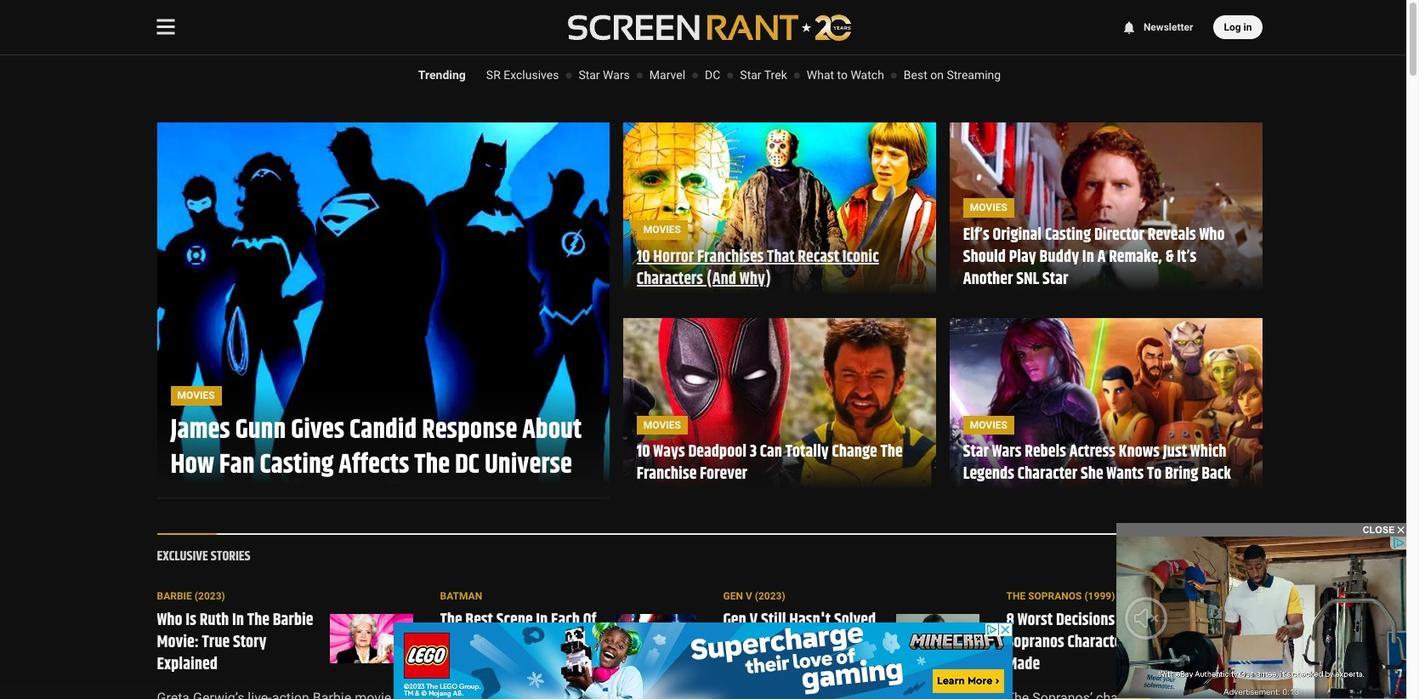 Task type: locate. For each thing, give the bounding box(es) containing it.
star inside movies elf's original casting director reveals who should play buddy in a remake, & it's another snl star
[[1043, 266, 1069, 292]]

10 left horror
[[637, 244, 650, 270]]

the right affects
[[415, 444, 450, 486]]

wars left marvel link
[[603, 68, 630, 82]]

0 vertical spatial dc
[[705, 68, 721, 82]]

who is ruth in the barbie movie: true story explained link
[[157, 607, 313, 678]]

0 vertical spatial to
[[1148, 461, 1162, 488]]

who left is
[[157, 607, 183, 634]]

star inside the movies star wars rebels actress knows just which legends character she wants to bring back
[[963, 439, 989, 466]]

movies link
[[963, 198, 1015, 217], [637, 220, 688, 240], [171, 386, 222, 405], [637, 416, 688, 435], [963, 416, 1015, 435]]

who right it's
[[1200, 222, 1225, 248]]

0 horizontal spatial casting
[[260, 444, 334, 486]]

(&
[[778, 651, 792, 678]]

marvel link
[[650, 68, 686, 82]]

trending
[[418, 68, 466, 82]]

in inside the batman the best scene in each of the 13 live-action batman movies
[[536, 607, 548, 634]]

movies inside the batman the best scene in each of the 13 live-action batman movies
[[492, 651, 536, 678]]

gen v (2023) gen v still hasn't solved the biggest marie mystery (& it needs to be season 2's big story)
[[723, 590, 883, 699]]

10 inside "movies 10 ways deadpool 3 can totally change the franchise forever"
[[637, 439, 650, 466]]

it
[[796, 651, 805, 678]]

0:13
[[1283, 687, 1300, 697]]

actress
[[1070, 439, 1116, 466]]

movies link up james
[[171, 386, 222, 405]]

characters
[[637, 266, 703, 292], [1068, 629, 1134, 656]]

(2023) up the ruth
[[195, 590, 225, 602]]

1 batman from the top
[[440, 590, 482, 602]]

star left the 'rebels'
[[963, 439, 989, 466]]

in
[[1244, 21, 1253, 33]]

10 for 10 horror franchises that recast iconic characters (and why)
[[637, 244, 650, 270]]

1 horizontal spatial (2023)
[[755, 590, 786, 602]]

2 (2023) from the left
[[755, 590, 786, 602]]

in right the ruth
[[232, 607, 244, 634]]

in left "each" on the bottom of the page
[[536, 607, 548, 634]]

recast
[[798, 244, 840, 270]]

action
[[512, 629, 552, 656]]

movies up 'legends'
[[970, 419, 1008, 431]]

play
[[1010, 244, 1037, 270]]

star trek link
[[740, 68, 787, 82]]

1 vertical spatial characters
[[1068, 629, 1134, 656]]

10 inside movies 10 horror franchises that recast iconic characters (and why)
[[637, 244, 650, 270]]

2's
[[771, 674, 790, 699]]

1 horizontal spatial in
[[536, 607, 548, 634]]

response
[[422, 409, 517, 450]]

explained
[[157, 651, 218, 678]]

movies james gunn gives candid response about how fan casting affects the dc universe
[[171, 389, 582, 486]]

1 10 from the top
[[637, 244, 650, 270]]

movies link for original
[[963, 198, 1015, 217]]

1 horizontal spatial casting
[[1045, 222, 1092, 248]]

back
[[1202, 461, 1232, 488]]

to left bring
[[1148, 461, 1162, 488]]

10 left 'ways'
[[637, 439, 650, 466]]

dc right marvel link
[[705, 68, 721, 82]]

v
[[746, 590, 753, 602], [750, 607, 758, 634]]

0 vertical spatial gen
[[723, 590, 743, 602]]

dc
[[705, 68, 721, 82], [455, 444, 480, 486]]

hasn't
[[790, 607, 831, 634]]

0 horizontal spatial (2023)
[[195, 590, 225, 602]]

movies link up elf's
[[963, 198, 1015, 217]]

star left trek
[[740, 68, 762, 82]]

characters down (1999)
[[1068, 629, 1134, 656]]

2 10 from the top
[[637, 439, 650, 466]]

be
[[867, 651, 883, 678]]

gen up 'mystery'
[[723, 590, 743, 602]]

movies down scene
[[492, 651, 536, 678]]

in left a
[[1083, 244, 1095, 270]]

the right the change
[[881, 439, 903, 466]]

movies inside the movies star wars rebels actress knows just which legends character she wants to bring back
[[970, 419, 1008, 431]]

horror
[[654, 244, 694, 270]]

exclusive stories
[[157, 546, 251, 568]]

in
[[1083, 244, 1095, 270], [232, 607, 244, 634], [536, 607, 548, 634]]

1 (2023) from the left
[[195, 590, 225, 602]]

of
[[583, 607, 597, 634]]

batman the best scene in each of the 13 live-action batman movies
[[440, 590, 597, 678]]

gives
[[291, 409, 345, 450]]

best
[[904, 68, 928, 82], [466, 607, 493, 634]]

movies up 'ways'
[[644, 419, 681, 431]]

just
[[1163, 439, 1188, 466]]

0 horizontal spatial dc
[[455, 444, 480, 486]]

star
[[579, 68, 600, 82], [740, 68, 762, 82], [1043, 266, 1069, 292], [963, 439, 989, 466]]

movies up james
[[177, 389, 215, 401]]

movies inside movies james gunn gives candid response about how fan casting affects the dc universe
[[177, 389, 215, 401]]

casting
[[1045, 222, 1092, 248], [260, 444, 334, 486]]

the sopranos (1999) 8 worst decisions the sopranos characters made
[[1007, 590, 1141, 678]]

0 horizontal spatial who
[[157, 607, 183, 634]]

season
[[723, 674, 768, 699]]

0 vertical spatial wars
[[603, 68, 630, 82]]

batman link
[[440, 590, 482, 603]]

1 vertical spatial gen
[[723, 607, 747, 634]]

to
[[1148, 461, 1162, 488], [850, 651, 864, 678]]

collage of iconic horror characters: pinhead, jason voorhees, and halloween's tommy doyle image
[[623, 122, 936, 304]]

the left the biggest
[[723, 629, 746, 656]]

movies link up 'ways'
[[637, 416, 688, 435]]

10 horror franchises that recast iconic characters (and why) link
[[637, 244, 923, 292]]

to left be
[[850, 651, 864, 678]]

movies for original
[[970, 201, 1008, 213]]

wars left the 'rebels'
[[992, 439, 1022, 466]]

to inside gen v (2023) gen v still hasn't solved the biggest marie mystery (& it needs to be season 2's big story)
[[850, 651, 864, 678]]

1 horizontal spatial characters
[[1068, 629, 1134, 656]]

worst
[[1018, 607, 1053, 634]]

legends
[[963, 461, 1015, 488]]

the
[[881, 439, 903, 466], [415, 444, 450, 486], [1007, 590, 1026, 602], [247, 607, 270, 634], [440, 607, 462, 634], [1119, 607, 1141, 634], [440, 629, 462, 656], [723, 629, 746, 656]]

&
[[1166, 244, 1174, 270]]

1 vertical spatial dc
[[455, 444, 480, 486]]

franchises
[[698, 244, 764, 270]]

the down batman link
[[440, 607, 462, 634]]

0 horizontal spatial to
[[850, 651, 864, 678]]

close ✕ button
[[1117, 523, 1407, 537]]

sr exclusives link
[[486, 68, 559, 82]]

v left still at the right of page
[[750, 607, 758, 634]]

star wars rebels actress knows just which legends character she wants to bring back link
[[963, 439, 1249, 488]]

1 vertical spatial 10
[[637, 439, 650, 466]]

movies inside "movies 10 ways deadpool 3 can totally change the franchise forever"
[[644, 419, 681, 431]]

sopranos
[[1029, 590, 1082, 602], [1007, 629, 1065, 656]]

why)
[[740, 266, 772, 292]]

casting inside movies elf's original casting director reveals who should play buddy in a remake, & it's another snl star
[[1045, 222, 1092, 248]]

story
[[233, 629, 267, 656]]

movies up horror
[[644, 224, 681, 236]]

who inside the barbie (2023) who is ruth in the barbie movie: true story explained
[[157, 607, 183, 634]]

0 horizontal spatial characters
[[637, 266, 703, 292]]

1 horizontal spatial wars
[[992, 439, 1022, 466]]

movies inside movies 10 horror franchises that recast iconic characters (and why)
[[644, 224, 681, 236]]

0 horizontal spatial barbie
[[157, 590, 192, 602]]

movies inside movies elf's original casting director reveals who should play buddy in a remake, & it's another snl star
[[970, 201, 1008, 213]]

movies link up horror
[[637, 220, 688, 240]]

deadpool in costume with hugh jackman in comic-accurate costume in deadpool 3 photo image
[[623, 318, 936, 500]]

solved
[[834, 607, 876, 634]]

the best scene in each of the 13 live-action batman movies link
[[440, 607, 597, 678]]

barbie up is
[[157, 590, 192, 602]]

10 ways deadpool 3 can totally change the franchise forever link
[[637, 439, 923, 488]]

wars
[[603, 68, 630, 82], [992, 439, 1022, 466]]

the up 8
[[1007, 590, 1026, 602]]

characters inside movies 10 horror franchises that recast iconic characters (and why)
[[637, 266, 703, 292]]

2 horizontal spatial in
[[1083, 244, 1095, 270]]

who
[[1200, 222, 1225, 248], [157, 607, 183, 634]]

best left on
[[904, 68, 928, 82]]

marie wakes up in a hospital bed in gen v 1 image
[[896, 614, 980, 664]]

star right snl
[[1043, 266, 1069, 292]]

about
[[522, 409, 582, 450]]

movies up elf's
[[970, 201, 1008, 213]]

trek
[[765, 68, 787, 82]]

video player region
[[1117, 537, 1407, 699]]

the left 13 on the left bottom of page
[[440, 629, 462, 656]]

1 horizontal spatial who
[[1200, 222, 1225, 248]]

(2023)
[[195, 590, 225, 602], [755, 590, 786, 602]]

0 vertical spatial best
[[904, 68, 928, 82]]

0 vertical spatial characters
[[637, 266, 703, 292]]

ways
[[654, 439, 685, 466]]

1 vertical spatial casting
[[260, 444, 334, 486]]

dc left universe
[[455, 444, 480, 486]]

1 vertical spatial who
[[157, 607, 183, 634]]

the right the ruth
[[247, 607, 270, 634]]

(2023) inside gen v (2023) gen v still hasn't solved the biggest marie mystery (& it needs to be season 2's big story)
[[755, 590, 786, 602]]

gen down gen v (2023) link
[[723, 607, 747, 634]]

1 vertical spatial wars
[[992, 439, 1022, 466]]

0 vertical spatial barbie
[[157, 590, 192, 602]]

0 horizontal spatial best
[[466, 607, 493, 634]]

1 vertical spatial barbie
[[273, 607, 313, 634]]

what to watch
[[807, 68, 885, 82]]

affects
[[339, 444, 409, 486]]

0 vertical spatial 10
[[637, 244, 650, 270]]

(2023) inside the barbie (2023) who is ruth in the barbie movie: true story explained
[[195, 590, 225, 602]]

13
[[466, 629, 478, 656]]

star trek
[[740, 68, 787, 82]]

best down batman link
[[466, 607, 493, 634]]

0 vertical spatial who
[[1200, 222, 1225, 248]]

1 vertical spatial to
[[850, 651, 864, 678]]

characters left (and
[[637, 266, 703, 292]]

v up the biggest
[[746, 590, 753, 602]]

to inside the movies star wars rebels actress knows just which legends character she wants to bring back
[[1148, 461, 1162, 488]]

0 vertical spatial casting
[[1045, 222, 1092, 248]]

1 vertical spatial batman
[[440, 651, 489, 678]]

every live-action batman unites for epic crossover movie in new dc fan poster 1 image
[[613, 614, 696, 664]]

1 gen from the top
[[723, 590, 743, 602]]

exclusives
[[504, 68, 559, 82]]

casting right fan
[[260, 444, 334, 486]]

10 for 10 ways deadpool 3 can totally change the franchise forever
[[637, 439, 650, 466]]

made
[[1007, 651, 1040, 678]]

0 vertical spatial sopranos
[[1029, 590, 1082, 602]]

justice league heroes in the dc universe image
[[157, 122, 610, 497]]

movies elf's original casting director reveals who should play buddy in a remake, & it's another snl star
[[963, 201, 1225, 292]]

movies link up 'legends'
[[963, 416, 1015, 435]]

casting left a
[[1045, 222, 1092, 248]]

movies link for gunn
[[171, 386, 222, 405]]

1 horizontal spatial dc
[[705, 68, 721, 82]]

(2023) up still at the right of page
[[755, 590, 786, 602]]

fan
[[219, 444, 255, 486]]

the inside gen v (2023) gen v still hasn't solved the biggest marie mystery (& it needs to be season 2's big story)
[[723, 629, 746, 656]]

newsletter link
[[1122, 21, 1194, 33]]

barbie right story
[[273, 607, 313, 634]]

0 horizontal spatial in
[[232, 607, 244, 634]]

newsletter
[[1144, 21, 1194, 33]]

marie
[[799, 629, 835, 656]]

0 vertical spatial batman
[[440, 590, 482, 602]]

1 vertical spatial best
[[466, 607, 493, 634]]

1 horizontal spatial to
[[1148, 461, 1162, 488]]

(and
[[707, 266, 737, 292]]

close ✕
[[1363, 525, 1405, 535]]



Task type: describe. For each thing, give the bounding box(es) containing it.
in inside the barbie (2023) who is ruth in the barbie movie: true story explained
[[232, 607, 244, 634]]

advertisement:
[[1224, 687, 1281, 697]]

barbie (2023) who is ruth in the barbie movie: true story explained
[[157, 590, 313, 678]]

biggest
[[749, 629, 796, 656]]

bring
[[1165, 461, 1199, 488]]

decisions
[[1056, 607, 1115, 634]]

gen v (2023) link
[[723, 590, 786, 603]]

screenrant logo image
[[568, 14, 852, 41]]

james gunn gives candid response about how fan casting affects the dc universe link
[[171, 409, 582, 486]]

movies star wars rebels actress knows just which legends character she wants to bring back
[[963, 419, 1232, 488]]

1 vertical spatial v
[[750, 607, 758, 634]]

dc link
[[705, 68, 721, 82]]

1 vertical spatial sopranos
[[1007, 629, 1065, 656]]

log in
[[1224, 21, 1253, 33]]

live-
[[481, 629, 512, 656]]

the right decisions
[[1119, 607, 1141, 634]]

movies for horror
[[644, 224, 681, 236]]

a custom image featuring tony soprano and a collage of the sopranos characters 1 image
[[1180, 614, 1263, 664]]

best on streaming link
[[904, 68, 1001, 82]]

0 horizontal spatial wars
[[603, 68, 630, 82]]

universe
[[485, 444, 572, 486]]

deadpool
[[688, 439, 747, 466]]

can
[[760, 439, 783, 466]]

ruth
[[200, 607, 229, 634]]

best inside the batman the best scene in each of the 13 live-action batman movies
[[466, 607, 493, 634]]

totally
[[786, 439, 829, 466]]

exclusive
[[157, 546, 208, 568]]

on
[[931, 68, 944, 82]]

the inside the barbie (2023) who is ruth in the barbie movie: true story explained
[[247, 607, 270, 634]]

dc inside movies james gunn gives candid response about how fan casting affects the dc universe
[[455, 444, 480, 486]]

who inside movies elf's original casting director reveals who should play buddy in a remake, & it's another snl star
[[1200, 222, 1225, 248]]

that
[[767, 244, 795, 270]]

the inside movies james gunn gives candid response about how fan casting affects the dc universe
[[415, 444, 450, 486]]

is
[[186, 607, 196, 634]]

0 vertical spatial v
[[746, 590, 753, 602]]

log
[[1224, 21, 1242, 33]]

story)
[[817, 674, 857, 699]]

gen v still hasn't solved the biggest marie mystery (& it needs to be season 2's big story) link
[[723, 607, 883, 699]]

how
[[171, 444, 214, 486]]

scene
[[497, 607, 533, 634]]

iconic
[[843, 244, 879, 270]]

star right exclusives
[[579, 68, 600, 82]]

in inside movies elf's original casting director reveals who should play buddy in a remake, & it's another snl star
[[1083, 244, 1095, 270]]

wants
[[1107, 461, 1144, 488]]

true
[[202, 629, 230, 656]]

to
[[837, 68, 848, 82]]

the inventor of barbie, ruth handler, with margot robbie's barbie from the movie. 1 image
[[330, 614, 413, 664]]

forever
[[700, 461, 748, 488]]

big
[[794, 674, 814, 699]]

movie:
[[157, 629, 199, 656]]

movies for ways
[[644, 419, 681, 431]]

8 worst decisions the sopranos characters made link
[[1007, 607, 1141, 678]]

another
[[963, 266, 1013, 292]]

barbie (2023) link
[[157, 590, 225, 603]]

movies link for wars
[[963, 416, 1015, 435]]

rebels
[[1025, 439, 1067, 466]]

which
[[1191, 439, 1227, 466]]

franchise
[[637, 461, 697, 488]]

star wars
[[579, 68, 630, 82]]

james
[[171, 409, 230, 450]]

movies link for ways
[[637, 416, 688, 435]]

snl
[[1017, 266, 1040, 292]]

character
[[1018, 461, 1078, 488]]

streaming
[[947, 68, 1001, 82]]

3
[[750, 439, 757, 466]]

still
[[761, 607, 786, 634]]

star wars link
[[579, 68, 630, 82]]

elf's
[[963, 222, 990, 248]]

the inside "movies 10 ways deadpool 3 can totally change the franchise forever"
[[881, 439, 903, 466]]

advertisement: 0:13
[[1224, 687, 1300, 697]]

casting inside movies james gunn gives candid response about how fan casting affects the dc universe
[[260, 444, 334, 486]]

elf's original casting director reveals who should play buddy in a remake, & it's another snl star link
[[963, 222, 1249, 292]]

wars inside the movies star wars rebels actress knows just which legends character she wants to bring back
[[992, 439, 1022, 466]]

original
[[993, 222, 1042, 248]]

movies for gunn
[[177, 389, 215, 401]]

8
[[1007, 607, 1015, 634]]

should
[[963, 244, 1006, 270]]

change
[[832, 439, 878, 466]]

remake,
[[1109, 244, 1163, 270]]

advertisement region
[[394, 623, 1013, 699]]

movies for wars
[[970, 419, 1008, 431]]

movies link for horror
[[637, 220, 688, 240]]

will ferrell as buddy the elf looking surprised image
[[950, 122, 1263, 304]]

best on streaming
[[904, 68, 1001, 82]]

sr
[[486, 68, 501, 82]]

characters inside the sopranos (1999) 8 worst decisions the sopranos characters made
[[1068, 629, 1134, 656]]

the poster for star wars rebels featuring the show's main crew next to a legends image of mara jade holding a purple lightsaber image
[[950, 318, 1263, 500]]

each
[[551, 607, 580, 634]]

sr exclusives
[[486, 68, 559, 82]]

it's
[[1177, 244, 1197, 270]]

2 gen from the top
[[723, 607, 747, 634]]

1 horizontal spatial best
[[904, 68, 928, 82]]

close
[[1363, 525, 1396, 535]]

✕
[[1398, 525, 1405, 535]]

needs
[[808, 651, 846, 678]]

what to watch link
[[807, 68, 885, 82]]

marvel
[[650, 68, 686, 82]]

buddy
[[1040, 244, 1080, 270]]

what
[[807, 68, 835, 82]]

movies 10 horror franchises that recast iconic characters (and why)
[[637, 224, 879, 292]]

2 batman from the top
[[440, 651, 489, 678]]

1 horizontal spatial barbie
[[273, 607, 313, 634]]



Task type: vqa. For each thing, say whether or not it's contained in the screenshot.
0:13
yes



